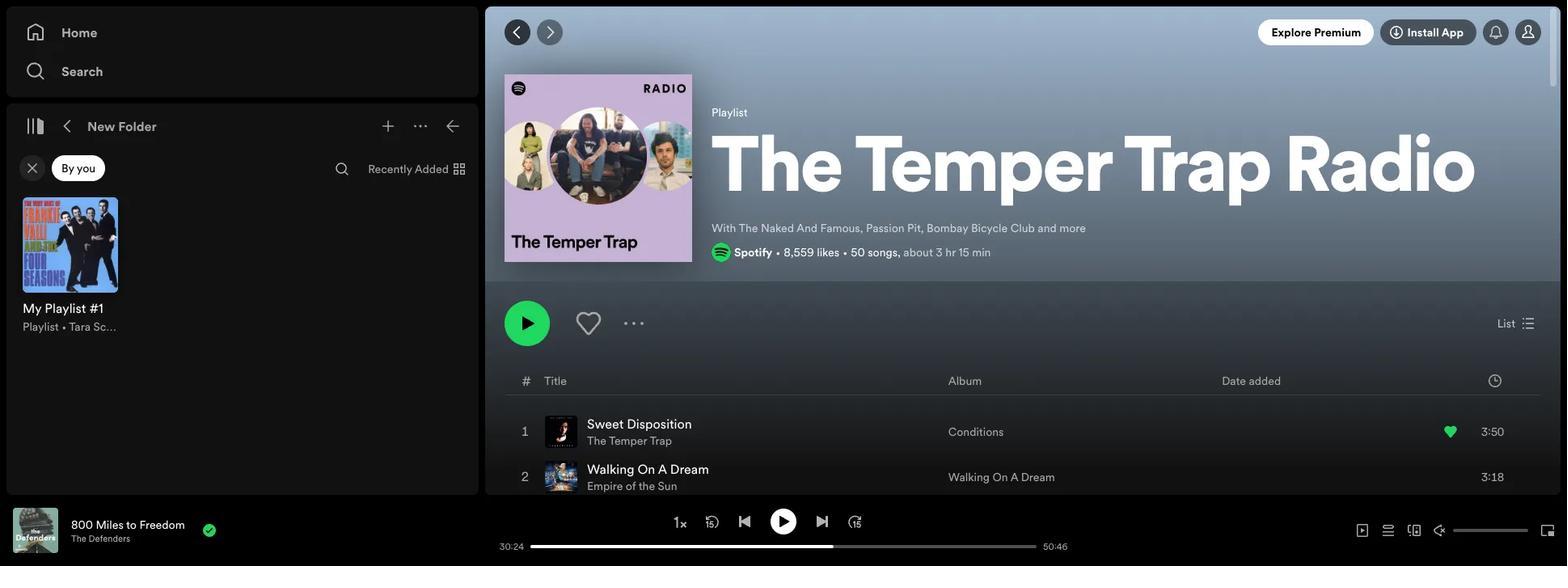 Task type: vqa. For each thing, say whether or not it's contained in the screenshot.
Walking On A Dream link
yes



Task type: describe. For each thing, give the bounding box(es) containing it.
title
[[544, 372, 567, 389]]

8,559
[[784, 244, 814, 260]]

by
[[61, 160, 74, 176]]

app
[[1442, 24, 1464, 40]]

800 miles to freedom the defenders
[[71, 516, 185, 545]]

added
[[1249, 372, 1281, 389]]

walking on a dream empire of the sun
[[587, 460, 709, 494]]

# row
[[505, 366, 1541, 395]]

with the naked and famous, passion pit, bombay bicycle club and more
[[712, 220, 1086, 236]]

pit,
[[907, 220, 924, 236]]

songs
[[868, 244, 898, 260]]

album
[[948, 372, 982, 389]]

3:50 cell
[[1444, 410, 1527, 454]]

miles
[[96, 516, 124, 533]]

bicycle
[[971, 220, 1008, 236]]

the temper trap radio
[[712, 133, 1476, 211]]

temper inside sweet disposition the temper trap
[[609, 433, 647, 449]]

# column header
[[522, 366, 531, 395]]

•
[[62, 319, 67, 335]]

#
[[522, 372, 531, 389]]

playlist for playlist
[[712, 104, 748, 120]]

recently
[[368, 161, 412, 177]]

a for walking on a dream empire of the sun
[[658, 460, 667, 478]]

what's new image
[[1490, 26, 1503, 39]]

walking on a dream cell
[[545, 455, 716, 499]]

duration image
[[1489, 374, 1502, 387]]

more
[[1060, 220, 1086, 236]]

spotify link
[[734, 244, 773, 260]]

bombay
[[927, 220, 968, 236]]

explore
[[1272, 24, 1312, 40]]

conditions link
[[948, 424, 1004, 440]]

now playing: 800 miles to freedom by the defenders footer
[[13, 508, 473, 553]]

go forward image
[[543, 26, 556, 39]]

about
[[904, 244, 933, 260]]

install app link
[[1381, 19, 1477, 45]]

install
[[1408, 24, 1439, 40]]

of
[[626, 478, 636, 494]]

walking on a dream link inside 'cell'
[[587, 460, 709, 478]]

empire of the sun link
[[587, 478, 677, 494]]

clear filters image
[[26, 162, 39, 175]]

radio
[[1286, 133, 1476, 211]]

home link
[[26, 16, 459, 49]]

a for walking on a dream
[[1011, 469, 1018, 485]]

explore premium button
[[1259, 19, 1374, 45]]

connect to a device image
[[1408, 524, 1421, 537]]

30:24
[[500, 541, 524, 553]]

3:50
[[1482, 424, 1504, 440]]

walking for walking on a dream empire of the sun
[[587, 460, 634, 478]]

previous image
[[738, 515, 751, 528]]

the inside sweet disposition the temper trap
[[587, 433, 607, 449]]

home
[[61, 23, 97, 41]]

and
[[1038, 220, 1057, 236]]

famous,
[[821, 220, 863, 236]]

premium
[[1314, 24, 1361, 40]]

new folder
[[87, 117, 157, 135]]

change speed image
[[672, 514, 688, 530]]

on for walking on a dream empire of the sun
[[638, 460, 655, 478]]

freedom
[[139, 516, 185, 533]]

min
[[972, 244, 991, 260]]

skip forward 15 seconds image
[[848, 515, 861, 528]]

the
[[639, 478, 655, 494]]

explore premium
[[1272, 24, 1361, 40]]

walking on a dream
[[948, 469, 1055, 485]]

search in your library image
[[336, 163, 349, 175]]

added
[[415, 161, 449, 177]]

50
[[851, 244, 865, 260]]

the temper trap radio grid
[[486, 366, 1560, 566]]

sweet
[[587, 415, 624, 433]]

conditions
[[948, 424, 1004, 440]]



Task type: locate. For each thing, give the bounding box(es) containing it.
main element
[[6, 6, 479, 495]]

passion
[[866, 220, 905, 236]]

duration element
[[1489, 374, 1502, 387]]

dream
[[670, 460, 709, 478], [1021, 469, 1055, 485]]

800 miles to freedom link
[[71, 516, 185, 533]]

0 horizontal spatial on
[[638, 460, 655, 478]]

search link
[[26, 55, 459, 87]]

walking down conditions "link" at the bottom right of page
[[948, 469, 990, 485]]

walking on a dream link
[[587, 460, 709, 478], [948, 469, 1055, 485]]

you
[[77, 160, 96, 176]]

on for walking on a dream
[[993, 469, 1008, 485]]

0 vertical spatial temper
[[855, 133, 1112, 211]]

next image
[[816, 515, 829, 528]]

playlist for playlist •
[[23, 319, 59, 335]]

sun
[[658, 478, 677, 494]]

spotify
[[734, 244, 773, 260]]

empire
[[587, 478, 623, 494]]

800
[[71, 516, 93, 533]]

0 horizontal spatial temper
[[609, 433, 647, 449]]

playlist •
[[23, 319, 69, 335]]

0 horizontal spatial dream
[[670, 460, 709, 478]]

0 vertical spatial trap
[[1124, 133, 1272, 211]]

new
[[87, 117, 115, 135]]

50 songs , about 3 hr 15 min
[[851, 244, 991, 260]]

,
[[898, 244, 901, 260]]

a inside walking on a dream empire of the sun
[[658, 460, 667, 478]]

15
[[959, 244, 969, 260]]

spotify image
[[712, 243, 731, 262]]

disposition
[[627, 415, 692, 433]]

group inside "main" element
[[13, 188, 128, 345]]

likes
[[817, 244, 840, 260]]

skip back 15 seconds image
[[706, 515, 719, 528]]

temper
[[855, 133, 1112, 211], [609, 433, 647, 449]]

1 horizontal spatial trap
[[1124, 133, 1272, 211]]

group
[[13, 188, 128, 345]]

1 horizontal spatial playlist
[[712, 104, 748, 120]]

the defenders link
[[71, 533, 130, 545]]

on down conditions "link" at the bottom right of page
[[993, 469, 1008, 485]]

playlist inside "main" element
[[23, 319, 59, 335]]

go back image
[[511, 26, 524, 39]]

on right of
[[638, 460, 655, 478]]

and
[[797, 220, 818, 236]]

trap
[[1124, 133, 1272, 211], [650, 433, 672, 449]]

3
[[936, 244, 943, 260]]

with
[[712, 220, 736, 236]]

sweet disposition link
[[587, 415, 692, 433]]

None search field
[[329, 156, 355, 182]]

defenders
[[89, 533, 130, 545]]

sweet disposition cell
[[545, 410, 699, 454]]

1 horizontal spatial dream
[[1021, 469, 1055, 485]]

the inside "800 miles to freedom the defenders"
[[71, 533, 86, 545]]

date added
[[1222, 372, 1281, 389]]

dream for walking on a dream
[[1021, 469, 1055, 485]]

a
[[658, 460, 667, 478], [1011, 469, 1018, 485]]

playlist
[[712, 104, 748, 120], [23, 319, 59, 335]]

naked
[[761, 220, 794, 236]]

0 horizontal spatial a
[[658, 460, 667, 478]]

1 horizontal spatial a
[[1011, 469, 1018, 485]]

1 horizontal spatial temper
[[855, 133, 1112, 211]]

walking inside walking on a dream empire of the sun
[[587, 460, 634, 478]]

search
[[61, 62, 103, 80]]

walking for walking on a dream
[[948, 469, 990, 485]]

new folder button
[[84, 113, 160, 139]]

List button
[[1491, 311, 1541, 336]]

top bar and user menu element
[[485, 6, 1561, 58]]

0 vertical spatial playlist
[[712, 104, 748, 120]]

8,559 likes
[[784, 244, 840, 260]]

list
[[1498, 315, 1516, 332]]

dream up 50:46
[[1021, 469, 1055, 485]]

the
[[712, 133, 843, 211], [739, 220, 758, 236], [587, 433, 607, 449], [71, 533, 86, 545]]

1 vertical spatial temper
[[609, 433, 647, 449]]

dream for walking on a dream empire of the sun
[[670, 460, 709, 478]]

0 horizontal spatial trap
[[650, 433, 672, 449]]

by you
[[61, 160, 96, 176]]

hr
[[946, 244, 956, 260]]

sweet disposition the temper trap
[[587, 415, 692, 449]]

player controls element
[[327, 508, 1076, 553]]

recently added
[[368, 161, 449, 177]]

the temper trap radio image
[[505, 74, 692, 262]]

play image
[[777, 515, 790, 528]]

1 vertical spatial playlist
[[23, 319, 59, 335]]

walking down the temper trap "link"
[[587, 460, 634, 478]]

walking
[[587, 460, 634, 478], [948, 469, 990, 485]]

club
[[1011, 220, 1035, 236]]

folder
[[118, 117, 157, 135]]

install app
[[1408, 24, 1464, 40]]

1 horizontal spatial walking
[[948, 469, 990, 485]]

volume off image
[[1434, 524, 1447, 537]]

0 horizontal spatial walking on a dream link
[[587, 460, 709, 478]]

1 horizontal spatial on
[[993, 469, 1008, 485]]

date
[[1222, 372, 1246, 389]]

the temper trap link
[[587, 433, 672, 449]]

By you checkbox
[[52, 155, 105, 181]]

trap inside sweet disposition the temper trap
[[650, 433, 672, 449]]

0 horizontal spatial playlist
[[23, 319, 59, 335]]

none search field inside "main" element
[[329, 156, 355, 182]]

3:18
[[1482, 469, 1504, 485]]

Recently Added, Grid view field
[[355, 156, 476, 182]]

on inside walking on a dream empire of the sun
[[638, 460, 655, 478]]

0 horizontal spatial walking
[[587, 460, 634, 478]]

1 horizontal spatial walking on a dream link
[[948, 469, 1055, 485]]

1 vertical spatial trap
[[650, 433, 672, 449]]

to
[[126, 516, 137, 533]]

on
[[638, 460, 655, 478], [993, 469, 1008, 485]]

now playing view image
[[38, 515, 51, 528]]

50:46
[[1043, 541, 1068, 553]]

group containing playlist
[[13, 188, 128, 345]]

dream inside walking on a dream empire of the sun
[[670, 460, 709, 478]]

dream right the
[[670, 460, 709, 478]]



